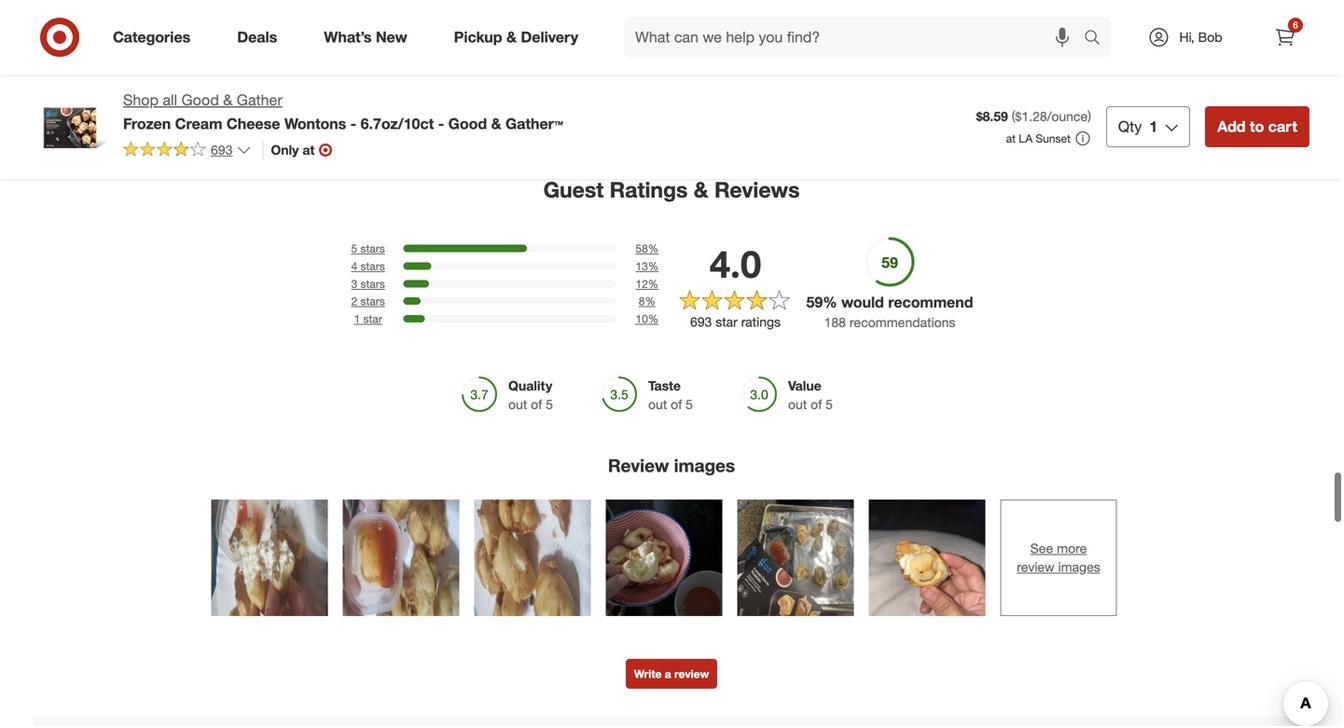 Task type: describe. For each thing, give the bounding box(es) containing it.
guest review image 5 of 11, zoom in image
[[737, 500, 854, 616]]

more
[[1057, 540, 1087, 557]]

(
[[1012, 108, 1015, 125]]

% for 58
[[648, 242, 659, 256]]

taste
[[648, 378, 681, 394]]

all
[[163, 91, 177, 109]]

quality out of 5
[[508, 378, 553, 413]]

only
[[271, 142, 299, 158]]

guest review image 4 of 11, zoom in image
[[606, 500, 722, 616]]

ratings
[[741, 314, 781, 330]]

write a review button
[[626, 659, 718, 689]]

$8.59 ( $1.28 /ounce )
[[976, 108, 1091, 125]]

8 %
[[639, 294, 656, 308]]

0 vertical spatial good
[[181, 91, 219, 109]]

What can we help you find? suggestions appear below search field
[[624, 17, 1089, 58]]

% for 13
[[648, 259, 659, 273]]

4 sponsored link from the left
[[616, 0, 769, 46]]

what's new
[[324, 28, 407, 46]]

12 %
[[636, 277, 659, 291]]

1 - from the left
[[350, 115, 356, 133]]

5 stars
[[351, 242, 385, 256]]

3 stars
[[351, 277, 385, 291]]

value
[[788, 378, 821, 394]]

10 %
[[636, 312, 659, 326]]

59
[[806, 294, 823, 312]]

58
[[636, 242, 648, 256]]

guest review image 6 of 11, zoom in image
[[869, 500, 985, 616]]

0 vertical spatial 1
[[1149, 118, 1158, 136]]

categories link
[[97, 17, 214, 58]]

693 star ratings
[[690, 314, 781, 330]]

categories
[[113, 28, 190, 46]]

la
[[1019, 132, 1033, 146]]

13
[[636, 259, 648, 273]]

13 %
[[636, 259, 659, 273]]

review for see more review images
[[1017, 559, 1055, 575]]

pickup & delivery link
[[438, 17, 602, 58]]

$1.28
[[1015, 108, 1047, 125]]

bob
[[1198, 29, 1222, 45]]

3 sponsored link from the left
[[425, 0, 578, 46]]

1 horizontal spatial good
[[448, 115, 487, 133]]

59 % would recommend 188 recommendations
[[806, 294, 973, 331]]

guest review image 1 of 11, zoom in image
[[211, 500, 328, 616]]

cream
[[175, 115, 222, 133]]

see
[[1030, 540, 1053, 557]]

1 vertical spatial 1
[[354, 312, 360, 326]]

at la sunset
[[1006, 132, 1071, 146]]

star for 1
[[363, 312, 382, 326]]

$8.59
[[976, 108, 1008, 125]]

58 %
[[636, 242, 659, 256]]

add to cart
[[1217, 118, 1297, 136]]

of for quality
[[531, 396, 542, 413]]

review for write a review
[[674, 667, 709, 681]]

out for quality out of 5
[[508, 396, 527, 413]]

out for taste out of 5
[[648, 396, 667, 413]]

cheese
[[227, 115, 280, 133]]

5 for quality out of 5
[[546, 396, 553, 413]]

write
[[634, 667, 662, 681]]

guest review image 2 of 11, zoom in image
[[343, 500, 459, 616]]

quality
[[508, 378, 552, 394]]

recommendations
[[850, 314, 956, 331]]

add to cart button
[[1205, 106, 1310, 147]]

guest ratings & reviews
[[543, 177, 800, 203]]

what's
[[324, 28, 372, 46]]

& left gather™
[[491, 115, 501, 133]]

2 stars
[[351, 294, 385, 308]]

12
[[636, 277, 648, 291]]

write a review
[[634, 667, 709, 681]]

0 horizontal spatial at
[[303, 142, 315, 158]]

693 link
[[123, 141, 251, 162]]

deals link
[[221, 17, 301, 58]]

6 sponsored link from the left
[[1186, 0, 1339, 30]]

pickup
[[454, 28, 502, 46]]

taste out of 5
[[648, 378, 693, 413]]

would
[[841, 294, 884, 312]]

guest
[[543, 177, 604, 203]]

images inside see more review images
[[1058, 559, 1100, 575]]



Task type: locate. For each thing, give the bounding box(es) containing it.
review
[[1017, 559, 1055, 575], [674, 667, 709, 681]]

5 inside the taste out of 5
[[686, 396, 693, 413]]

0 horizontal spatial -
[[350, 115, 356, 133]]

0 horizontal spatial review
[[674, 667, 709, 681]]

2 of from the left
[[671, 396, 682, 413]]

1 vertical spatial review
[[674, 667, 709, 681]]

good left gather™
[[448, 115, 487, 133]]

% for 59
[[823, 294, 837, 312]]

4
[[351, 259, 357, 273]]

2
[[351, 294, 357, 308]]

hi, bob
[[1179, 29, 1222, 45]]

0 horizontal spatial of
[[531, 396, 542, 413]]

out for value out of 5
[[788, 396, 807, 413]]

693 down the "cream"
[[211, 142, 233, 158]]

0 horizontal spatial star
[[363, 312, 382, 326]]

review
[[608, 455, 669, 477]]

1 vertical spatial images
[[1058, 559, 1100, 575]]

0 vertical spatial images
[[674, 455, 735, 477]]

1 of from the left
[[531, 396, 542, 413]]

new
[[376, 28, 407, 46]]

out inside quality out of 5
[[508, 396, 527, 413]]

images
[[674, 455, 735, 477], [1058, 559, 1100, 575]]

only at
[[271, 142, 315, 158]]

a
[[665, 667, 671, 681]]

5 inside quality out of 5
[[546, 396, 553, 413]]

1 horizontal spatial at
[[1006, 132, 1016, 146]]

1 sponsored link from the left
[[45, 0, 198, 30]]

guest review image 3 of 11, zoom in image
[[474, 500, 591, 616]]

188
[[824, 314, 846, 331]]

10
[[636, 312, 648, 326]]

&
[[506, 28, 517, 46], [223, 91, 233, 109], [491, 115, 501, 133], [694, 177, 708, 203]]

of for taste
[[671, 396, 682, 413]]

stars down 3 stars
[[360, 294, 385, 308]]

of inside value out of 5
[[811, 396, 822, 413]]

images right review
[[674, 455, 735, 477]]

1 horizontal spatial 1
[[1149, 118, 1158, 136]]

stars for 3 stars
[[360, 277, 385, 291]]

out down quality on the left bottom of page
[[508, 396, 527, 413]]

star
[[363, 312, 382, 326], [716, 314, 738, 330]]

at
[[1006, 132, 1016, 146], [303, 142, 315, 158]]

1 right qty at right top
[[1149, 118, 1158, 136]]

% down 58 %
[[648, 259, 659, 273]]

review down see
[[1017, 559, 1055, 575]]

see more review images
[[1017, 540, 1100, 575]]

3
[[351, 277, 357, 291]]

6.7oz/10ct
[[361, 115, 434, 133]]

1 horizontal spatial star
[[716, 314, 738, 330]]

gather™
[[506, 115, 563, 133]]

shop
[[123, 91, 159, 109]]

2 stars from the top
[[360, 259, 385, 273]]

693 for 693
[[211, 142, 233, 158]]

& left gather
[[223, 91, 233, 109]]

693 right 10 %
[[690, 314, 712, 330]]

% inside 59 % would recommend 188 recommendations
[[823, 294, 837, 312]]

2 horizontal spatial out
[[788, 396, 807, 413]]

shop all good & gather frozen cream cheese wontons - 6.7oz/10ct - good & gather™
[[123, 91, 563, 133]]

review inside see more review images
[[1017, 559, 1055, 575]]

review right a
[[674, 667, 709, 681]]

1 horizontal spatial -
[[438, 115, 444, 133]]

pickup & delivery
[[454, 28, 578, 46]]

8
[[639, 294, 645, 308]]

5 down quality on the left bottom of page
[[546, 396, 553, 413]]

0 horizontal spatial 693
[[211, 142, 233, 158]]

cart
[[1268, 118, 1297, 136]]

ratings
[[610, 177, 688, 203]]

1 vertical spatial good
[[448, 115, 487, 133]]

% up 13 %
[[648, 242, 659, 256]]

0 horizontal spatial good
[[181, 91, 219, 109]]

images down more
[[1058, 559, 1100, 575]]

of for value
[[811, 396, 822, 413]]

star for 693
[[716, 314, 738, 330]]

0 vertical spatial review
[[1017, 559, 1055, 575]]

% up 188
[[823, 294, 837, 312]]

0 horizontal spatial images
[[674, 455, 735, 477]]

1 out from the left
[[508, 396, 527, 413]]

of down 'value'
[[811, 396, 822, 413]]

sunset
[[1036, 132, 1071, 146]]

out
[[508, 396, 527, 413], [648, 396, 667, 413], [788, 396, 807, 413]]

4 stars
[[351, 259, 385, 273]]

3 of from the left
[[811, 396, 822, 413]]

% down 8 %
[[648, 312, 659, 326]]

at right only
[[303, 142, 315, 158]]

wontons
[[284, 115, 346, 133]]

good up the "cream"
[[181, 91, 219, 109]]

delivery
[[521, 28, 578, 46]]

out inside value out of 5
[[788, 396, 807, 413]]

1 horizontal spatial of
[[671, 396, 682, 413]]

5
[[351, 242, 357, 256], [546, 396, 553, 413], [686, 396, 693, 413], [826, 396, 833, 413]]

good
[[181, 91, 219, 109], [448, 115, 487, 133]]

-
[[350, 115, 356, 133], [438, 115, 444, 133]]

out down the taste
[[648, 396, 667, 413]]

)
[[1088, 108, 1091, 125]]

- right wontons
[[350, 115, 356, 133]]

stars up 3 stars
[[360, 259, 385, 273]]

stars for 5 stars
[[360, 242, 385, 256]]

stars down 4 stars
[[360, 277, 385, 291]]

5 up review images
[[686, 396, 693, 413]]

3 stars from the top
[[360, 277, 385, 291]]

/ounce
[[1047, 108, 1088, 125]]

of down the taste
[[671, 396, 682, 413]]

- right 6.7oz/10ct
[[438, 115, 444, 133]]

4 stars from the top
[[360, 294, 385, 308]]

value out of 5
[[788, 378, 833, 413]]

gather
[[237, 91, 282, 109]]

4.0
[[710, 241, 761, 287]]

of inside quality out of 5
[[531, 396, 542, 413]]

sponsored
[[45, 16, 100, 30], [1186, 16, 1242, 30], [235, 32, 290, 46], [425, 32, 481, 46], [616, 32, 671, 46], [806, 32, 861, 46]]

qty 1
[[1118, 118, 1158, 136]]

star left ratings in the right of the page
[[716, 314, 738, 330]]

image of frozen cream cheese wontons - 6.7oz/10ct - good & gather™ image
[[34, 90, 108, 164]]

0 vertical spatial 693
[[211, 142, 233, 158]]

0 horizontal spatial out
[[508, 396, 527, 413]]

693
[[211, 142, 233, 158], [690, 314, 712, 330]]

5 for taste out of 5
[[686, 396, 693, 413]]

& right ratings
[[694, 177, 708, 203]]

2 sponsored link from the left
[[235, 0, 388, 46]]

6
[[1293, 19, 1298, 31]]

% down 12 %
[[645, 294, 656, 308]]

5 down 188
[[826, 396, 833, 413]]

hi,
[[1179, 29, 1195, 45]]

1 horizontal spatial images
[[1058, 559, 1100, 575]]

1 horizontal spatial out
[[648, 396, 667, 413]]

what's new link
[[308, 17, 431, 58]]

693 for 693 star ratings
[[690, 314, 712, 330]]

5 for value out of 5
[[826, 396, 833, 413]]

of inside the taste out of 5
[[671, 396, 682, 413]]

stars for 4 stars
[[360, 259, 385, 273]]

% for 12
[[648, 277, 659, 291]]

5 inside value out of 5
[[826, 396, 833, 413]]

review images
[[608, 455, 735, 477]]

to
[[1250, 118, 1264, 136]]

qty
[[1118, 118, 1142, 136]]

search button
[[1075, 17, 1120, 62]]

3 out from the left
[[788, 396, 807, 413]]

1
[[1149, 118, 1158, 136], [354, 312, 360, 326]]

% for 10
[[648, 312, 659, 326]]

5 up 4
[[351, 242, 357, 256]]

add
[[1217, 118, 1246, 136]]

1 horizontal spatial review
[[1017, 559, 1055, 575]]

of down quality on the left bottom of page
[[531, 396, 542, 413]]

1 horizontal spatial 693
[[690, 314, 712, 330]]

1 down 2
[[354, 312, 360, 326]]

0 horizontal spatial 1
[[354, 312, 360, 326]]

5 sponsored link from the left
[[806, 0, 959, 46]]

at left "la"
[[1006, 132, 1016, 146]]

stars
[[360, 242, 385, 256], [360, 259, 385, 273], [360, 277, 385, 291], [360, 294, 385, 308]]

2 horizontal spatial of
[[811, 396, 822, 413]]

star down 2 stars
[[363, 312, 382, 326]]

6 link
[[1265, 17, 1306, 58]]

& right pickup
[[506, 28, 517, 46]]

1 stars from the top
[[360, 242, 385, 256]]

see more review images button
[[1000, 500, 1117, 616]]

of
[[531, 396, 542, 413], [671, 396, 682, 413], [811, 396, 822, 413]]

out inside the taste out of 5
[[648, 396, 667, 413]]

frozen
[[123, 115, 171, 133]]

deals
[[237, 28, 277, 46]]

1 vertical spatial 693
[[690, 314, 712, 330]]

recommend
[[888, 294, 973, 312]]

stars up 4 stars
[[360, 242, 385, 256]]

2 - from the left
[[438, 115, 444, 133]]

1 star
[[354, 312, 382, 326]]

% up 8 %
[[648, 277, 659, 291]]

out down 'value'
[[788, 396, 807, 413]]

2 out from the left
[[648, 396, 667, 413]]

search
[[1075, 30, 1120, 48]]

reviews
[[714, 177, 800, 203]]

% for 8
[[645, 294, 656, 308]]

stars for 2 stars
[[360, 294, 385, 308]]



Task type: vqa. For each thing, say whether or not it's contained in the screenshot.
first Thu, from the top
no



